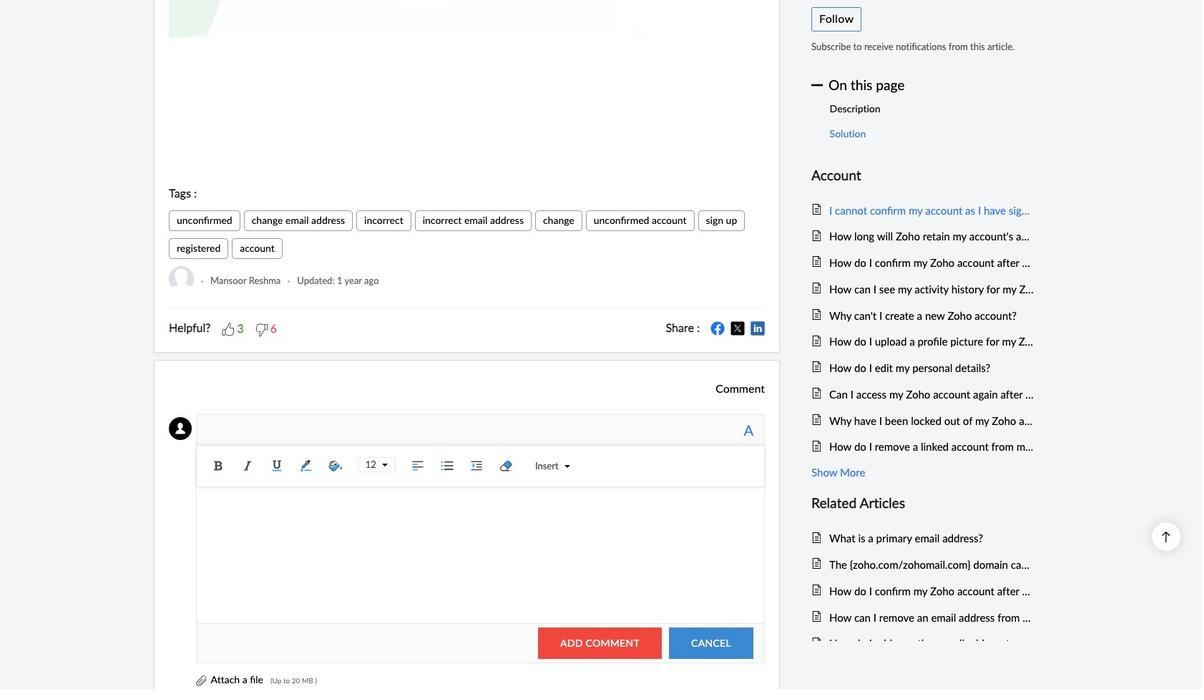 Task type: describe. For each thing, give the bounding box(es) containing it.
1 heading from the top
[[812, 164, 1035, 186]]

clear formatting image
[[495, 455, 517, 477]]

font size image
[[377, 462, 388, 468]]

twitter image
[[731, 322, 745, 336]]

indent image
[[466, 455, 488, 477]]

insert options image
[[559, 464, 570, 470]]

linkedin image
[[751, 322, 765, 336]]

background color image
[[325, 455, 346, 477]]

2 heading from the top
[[812, 493, 1035, 515]]



Task type: locate. For each thing, give the bounding box(es) containing it.
lists image
[[437, 455, 458, 477]]

italic (ctrl+i) image
[[237, 455, 258, 477]]

a gif showing how to edit the email address that is registered incorrectly. image
[[169, 0, 765, 37]]

bold (ctrl+b) image
[[208, 455, 229, 477]]

underline (ctrl+u) image
[[266, 455, 288, 477]]

facebook image
[[711, 322, 725, 336]]

heading
[[812, 164, 1035, 186], [812, 493, 1035, 515]]

0 vertical spatial heading
[[812, 164, 1035, 186]]

1 vertical spatial heading
[[812, 493, 1035, 515]]

align image
[[407, 455, 429, 477]]

font color image
[[296, 455, 317, 477]]



Task type: vqa. For each thing, say whether or not it's contained in the screenshot.
Font size image at the bottom left of the page
yes



